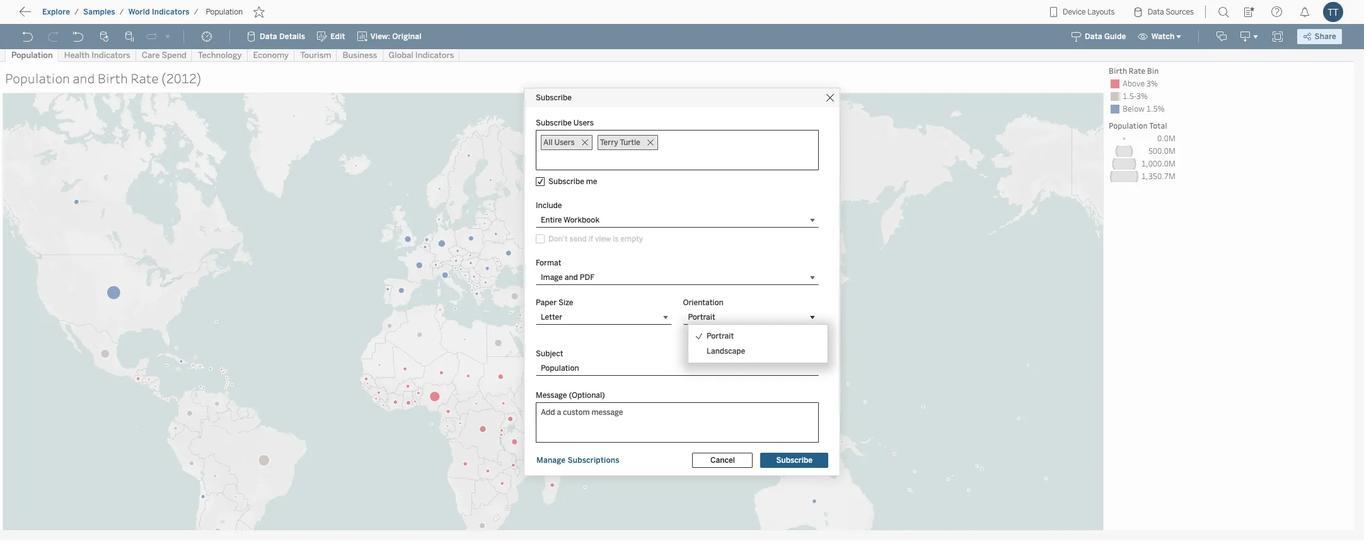 Task type: locate. For each thing, give the bounding box(es) containing it.
2 horizontal spatial /
[[194, 8, 198, 16]]

skip
[[33, 9, 54, 21]]

0 horizontal spatial /
[[75, 8, 79, 16]]

to
[[57, 9, 67, 21]]

/ left world
[[120, 8, 124, 16]]

explore / samples / world indicators /
[[42, 8, 198, 16]]

samples
[[83, 8, 115, 16]]

explore
[[42, 8, 70, 16]]

/ right to on the left top of the page
[[75, 8, 79, 16]]

2 / from the left
[[120, 8, 124, 16]]

/
[[75, 8, 79, 16], [120, 8, 124, 16], [194, 8, 198, 16]]

1 horizontal spatial /
[[120, 8, 124, 16]]

/ right "indicators"
[[194, 8, 198, 16]]

explore link
[[42, 7, 71, 17]]

content
[[69, 9, 108, 21]]

skip to content
[[33, 9, 108, 21]]



Task type: vqa. For each thing, say whether or not it's contained in the screenshot.
'samples' link at the top of page
yes



Task type: describe. For each thing, give the bounding box(es) containing it.
population element
[[202, 8, 247, 16]]

world
[[128, 8, 150, 16]]

indicators
[[152, 8, 190, 16]]

skip to content link
[[30, 7, 129, 24]]

3 / from the left
[[194, 8, 198, 16]]

1 / from the left
[[75, 8, 79, 16]]

population
[[206, 8, 243, 16]]

samples link
[[83, 7, 116, 17]]

world indicators link
[[128, 7, 190, 17]]



